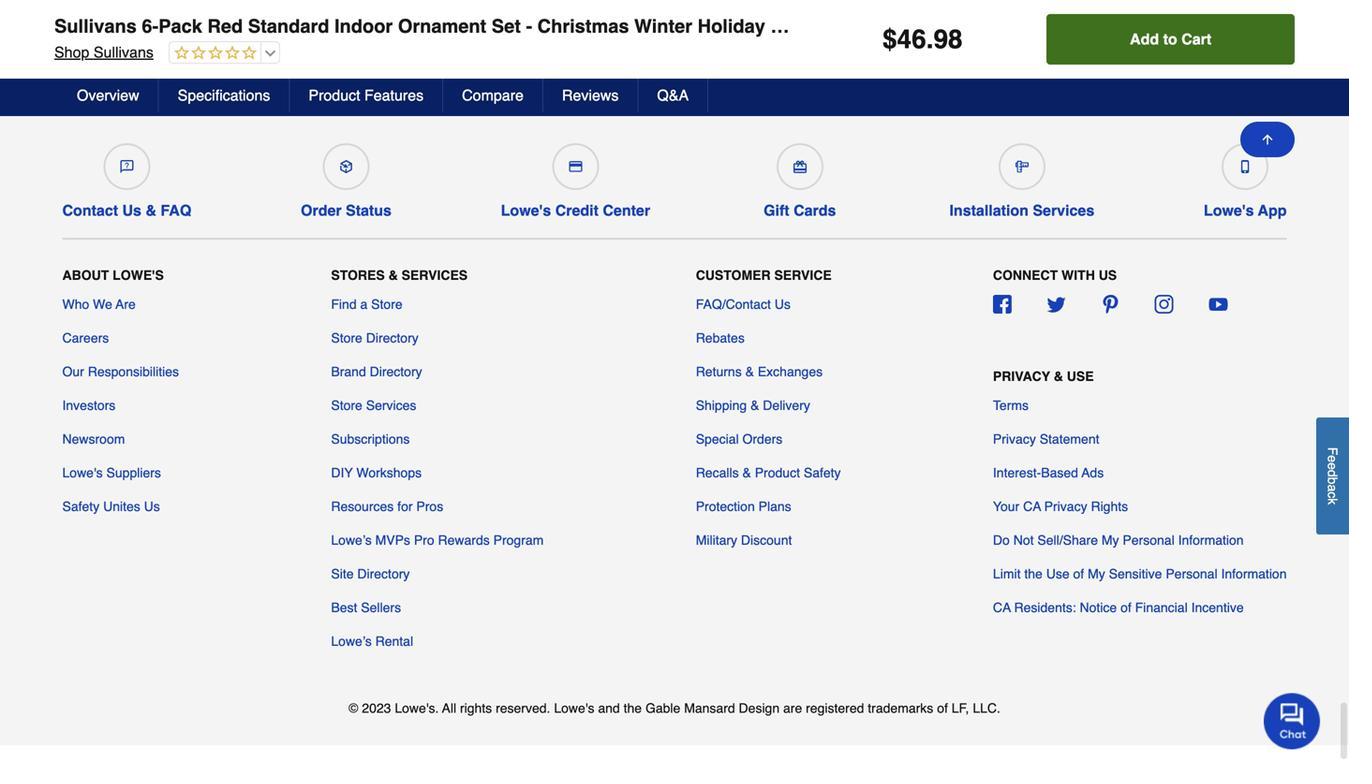 Task type: describe. For each thing, give the bounding box(es) containing it.
zero stars image
[[169, 45, 257, 62]]

product inside button
[[309, 87, 360, 104]]

based
[[1041, 466, 1079, 481]]

brand directory
[[331, 364, 422, 379]]

safety inside the recalls & product safety link
[[804, 466, 841, 481]]

installation services
[[950, 202, 1095, 219]]

lowe's left and
[[554, 701, 595, 716]]

stores
[[331, 268, 385, 283]]

0 vertical spatial information
[[1179, 533, 1244, 548]]

services for store services
[[366, 398, 417, 413]]

store directory link
[[331, 329, 419, 348]]

lowe's rental link
[[331, 632, 413, 651]]

not
[[1014, 533, 1034, 548]]

returns
[[696, 364, 742, 379]]

shipping & delivery
[[696, 398, 811, 413]]

1 horizontal spatial ca
[[1024, 499, 1041, 514]]

store for directory
[[331, 331, 363, 346]]

directory for store directory
[[366, 331, 419, 346]]

protection plans link
[[696, 497, 792, 516]]

c
[[1326, 492, 1341, 499]]

for
[[398, 499, 413, 514]]

0 horizontal spatial a
[[360, 297, 368, 312]]

holiday
[[698, 15, 766, 37]]

lowe's rental
[[331, 634, 413, 649]]

resources
[[331, 499, 394, 514]]

lowe's.
[[395, 701, 439, 716]]

military discount link
[[696, 531, 792, 550]]

statement
[[1040, 432, 1100, 447]]

order status
[[301, 202, 392, 219]]

lowe's mvps pro rewards program link
[[331, 531, 544, 550]]

of for my
[[1074, 567, 1085, 582]]

lowe's mvps pro rewards program
[[331, 533, 544, 548]]

resources for pros
[[331, 499, 443, 514]]

& for shipping & delivery
[[751, 398, 760, 413]]

f e e d b a c k button
[[1317, 418, 1350, 535]]

lowe's credit center link
[[501, 136, 650, 220]]

design
[[739, 701, 780, 716]]

pack
[[159, 15, 202, 37]]

suppliers
[[106, 466, 161, 481]]

subscriptions link
[[331, 430, 410, 449]]

gift
[[764, 202, 790, 219]]

ornament
[[398, 15, 487, 37]]

sell/share
[[1038, 533, 1098, 548]]

your ca privacy rights
[[993, 499, 1129, 514]]

privacy statement
[[993, 432, 1100, 447]]

chat invite button image
[[1264, 693, 1321, 750]]

add
[[1130, 30, 1159, 48]]

overview button
[[58, 79, 159, 112]]

subscriptions
[[331, 432, 410, 447]]

red
[[208, 15, 243, 37]]

delivery
[[763, 398, 811, 413]]

lowe's for lowe's rental
[[331, 634, 372, 649]]

site directory
[[331, 567, 410, 582]]

limit the use of my sensitive personal information link
[[993, 565, 1287, 584]]

compare
[[462, 87, 524, 104]]

specifications
[[178, 87, 270, 104]]

do not sell/share my personal information link
[[993, 531, 1244, 550]]

interest-based ads
[[993, 466, 1104, 481]]

we've got ideas to share.
[[464, 70, 622, 85]]

protection
[[696, 499, 755, 514]]

0 vertical spatial sullivans
[[54, 15, 137, 37]]

we've
[[464, 70, 502, 85]]

customer service
[[696, 268, 832, 283]]

best
[[331, 601, 357, 616]]

sellers
[[361, 601, 401, 616]]

1 vertical spatial the
[[624, 701, 642, 716]]

contact us & faq link
[[62, 136, 191, 220]]

set
[[492, 15, 521, 37]]

find a store
[[331, 297, 403, 312]]

2023
[[362, 701, 391, 716]]

store directory
[[331, 331, 419, 346]]

youtube image
[[1209, 295, 1228, 314]]

features
[[365, 87, 424, 104]]

us for contact
[[122, 202, 141, 219]]

1 e from the top
[[1326, 456, 1341, 463]]

instagram image
[[1155, 295, 1174, 314]]

personal inside 'link'
[[1166, 567, 1218, 582]]

ca residents: notice of financial incentive link
[[993, 599, 1244, 617]]

use for the
[[1047, 567, 1070, 582]]

2 vertical spatial of
[[937, 701, 948, 716]]

terms link
[[993, 396, 1029, 415]]

gable
[[646, 701, 681, 716]]

my inside 'link'
[[1088, 567, 1106, 582]]

diy
[[331, 466, 353, 481]]

brand
[[331, 364, 366, 379]]

brand directory link
[[331, 363, 422, 381]]

lowe's app link
[[1204, 136, 1287, 220]]

site directory link
[[331, 565, 410, 584]]

0 horizontal spatial to
[[567, 70, 579, 85]]

our
[[62, 364, 84, 379]]

safety unites us
[[62, 499, 160, 514]]

lowe's suppliers
[[62, 466, 161, 481]]

special orders
[[696, 432, 783, 447]]

store services
[[331, 398, 417, 413]]

lowe's for lowe's credit center
[[501, 202, 551, 219]]

find a store link
[[331, 295, 403, 314]]

lowe's app
[[1204, 202, 1287, 219]]

stores & services
[[331, 268, 468, 283]]

gift cards
[[764, 202, 836, 219]]

faq/contact us
[[696, 297, 791, 312]]

pro
[[414, 533, 435, 548]]

lowe's suppliers link
[[62, 464, 161, 482]]

1 vertical spatial services
[[402, 268, 468, 283]]

gift cards link
[[760, 136, 840, 220]]

recalls & product safety link
[[696, 464, 841, 482]]

investors link
[[62, 396, 116, 415]]



Task type: vqa. For each thing, say whether or not it's contained in the screenshot.
$
yes



Task type: locate. For each thing, give the bounding box(es) containing it.
a inside button
[[1326, 485, 1341, 492]]

mobile image
[[1239, 160, 1252, 173]]

overview
[[77, 87, 139, 104]]

directory for site directory
[[357, 567, 410, 582]]

1 vertical spatial store
[[331, 331, 363, 346]]

1 horizontal spatial a
[[1326, 485, 1341, 492]]

to right add
[[1164, 30, 1178, 48]]

& right recalls
[[743, 466, 751, 481]]

e up "b"
[[1326, 463, 1341, 470]]

are
[[784, 701, 802, 716]]

newsroom link
[[62, 430, 125, 449]]

0 vertical spatial my
[[1102, 533, 1120, 548]]

© 2023 lowe's. all rights reserved. lowe's and the gable mansard design are registered trademarks of lf, llc.
[[349, 701, 1001, 716]]

0 horizontal spatial product
[[309, 87, 360, 104]]

& left faq
[[146, 202, 156, 219]]

directory up brand directory at the left top of the page
[[366, 331, 419, 346]]

use down sell/share
[[1047, 567, 1070, 582]]

safety inside safety unites us link
[[62, 499, 100, 514]]

0 vertical spatial to
[[1164, 30, 1178, 48]]

98
[[934, 24, 963, 54]]

use for &
[[1067, 369, 1094, 384]]

product up plans
[[755, 466, 800, 481]]

lowe's up site
[[331, 533, 372, 548]]

indoor
[[335, 15, 393, 37]]

rebates
[[696, 331, 745, 346]]

us for faq/contact
[[775, 297, 791, 312]]

of left lf,
[[937, 701, 948, 716]]

privacy for privacy & use
[[993, 369, 1051, 384]]

find
[[331, 297, 357, 312]]

& for stores & services
[[389, 268, 398, 283]]

reserved.
[[496, 701, 551, 716]]

0 horizontal spatial the
[[624, 701, 642, 716]]

contact
[[62, 202, 118, 219]]

app
[[1258, 202, 1287, 219]]

share.
[[583, 70, 622, 85]]

to inside button
[[1164, 30, 1178, 48]]

rebates link
[[696, 329, 745, 348]]

decoration
[[771, 15, 869, 37]]

facebook image
[[993, 295, 1012, 314]]

1 vertical spatial product
[[755, 466, 800, 481]]

recalls & product safety
[[696, 466, 841, 481]]

directory up 'sellers'
[[357, 567, 410, 582]]

2 vertical spatial store
[[331, 398, 363, 413]]

of inside 'link'
[[1074, 567, 1085, 582]]

dimensions image
[[1016, 160, 1029, 173]]

product left features
[[309, 87, 360, 104]]

services up 'connect with us'
[[1033, 202, 1095, 219]]

the right limit
[[1025, 567, 1043, 582]]

& for privacy & use
[[1054, 369, 1064, 384]]

directory for brand directory
[[370, 364, 422, 379]]

safety left unites
[[62, 499, 100, 514]]

us right contact
[[122, 202, 141, 219]]

form
[[644, 39, 1042, 90]]

e up 'd'
[[1326, 456, 1341, 463]]

sullivans down 6-
[[94, 44, 154, 61]]

.
[[927, 24, 934, 54]]

of
[[1074, 567, 1085, 582], [1121, 601, 1132, 616], [937, 701, 948, 716]]

credit card image
[[569, 160, 582, 173]]

privacy up terms
[[993, 369, 1051, 384]]

0 vertical spatial ca
[[1024, 499, 1041, 514]]

limit the use of my sensitive personal information
[[993, 567, 1287, 582]]

to up 'reviews'
[[567, 70, 579, 85]]

interest-based ads link
[[993, 464, 1104, 482]]

1 vertical spatial a
[[1326, 485, 1341, 492]]

us down the customer service
[[775, 297, 791, 312]]

military
[[696, 533, 738, 548]]

privacy & use
[[993, 369, 1094, 384]]

center
[[603, 202, 650, 219]]

1 vertical spatial safety
[[62, 499, 100, 514]]

& for returns & exchanges
[[746, 364, 754, 379]]

the
[[1025, 567, 1043, 582], [624, 701, 642, 716]]

installation services link
[[950, 136, 1095, 220]]

lowe's down best
[[331, 634, 372, 649]]

the inside 'link'
[[1025, 567, 1043, 582]]

0 horizontal spatial of
[[937, 701, 948, 716]]

& right stores
[[389, 268, 398, 283]]

46
[[897, 24, 927, 54]]

store
[[371, 297, 403, 312], [331, 331, 363, 346], [331, 398, 363, 413]]

k
[[1326, 499, 1341, 505]]

twitter image
[[1047, 295, 1066, 314]]

1 vertical spatial us
[[775, 297, 791, 312]]

0 vertical spatial of
[[1074, 567, 1085, 582]]

pickup image
[[340, 160, 353, 173]]

1 vertical spatial privacy
[[993, 432, 1036, 447]]

careers
[[62, 331, 109, 346]]

0 vertical spatial privacy
[[993, 369, 1051, 384]]

directory down the store directory link
[[370, 364, 422, 379]]

store up brand
[[331, 331, 363, 346]]

$ 46 . 98
[[883, 24, 963, 54]]

of down sell/share
[[1074, 567, 1085, 582]]

program
[[494, 533, 544, 548]]

lowe's down the newsroom
[[62, 466, 103, 481]]

1 vertical spatial lowe's
[[331, 634, 372, 649]]

plans
[[759, 499, 792, 514]]

pinterest image
[[1101, 295, 1120, 314]]

lowe's credit center
[[501, 202, 650, 219]]

got
[[506, 70, 526, 85]]

2 vertical spatial directory
[[357, 567, 410, 582]]

about lowe's
[[62, 268, 164, 283]]

privacy up sell/share
[[1045, 499, 1088, 514]]

0 vertical spatial store
[[371, 297, 403, 312]]

with
[[1062, 268, 1095, 283]]

0 horizontal spatial ca
[[993, 601, 1011, 616]]

0 horizontal spatial us
[[122, 202, 141, 219]]

use up "statement"
[[1067, 369, 1094, 384]]

2 horizontal spatial us
[[775, 297, 791, 312]]

1 vertical spatial ca
[[993, 601, 1011, 616]]

us
[[122, 202, 141, 219], [775, 297, 791, 312], [144, 499, 160, 514]]

store down brand
[[331, 398, 363, 413]]

2 lowe's from the top
[[331, 634, 372, 649]]

lowe's up are
[[113, 268, 164, 283]]

us right unites
[[144, 499, 160, 514]]

add to cart
[[1130, 30, 1212, 48]]

installation
[[950, 202, 1029, 219]]

& for recalls & product safety
[[743, 466, 751, 481]]

are
[[116, 297, 136, 312]]

lowe's left credit
[[501, 202, 551, 219]]

privacy statement link
[[993, 430, 1100, 449]]

of for financial
[[1121, 601, 1132, 616]]

arrow up image
[[1261, 132, 1276, 147]]

investors
[[62, 398, 116, 413]]

safety down delivery
[[804, 466, 841, 481]]

ca right your at bottom right
[[1024, 499, 1041, 514]]

privacy up interest-
[[993, 432, 1036, 447]]

terms
[[993, 398, 1029, 413]]

0 vertical spatial personal
[[1123, 533, 1175, 548]]

of right notice
[[1121, 601, 1132, 616]]

product features button
[[290, 79, 443, 112]]

0 vertical spatial services
[[1033, 202, 1095, 219]]

gift card image
[[794, 160, 807, 173]]

services up the "find a store" link
[[402, 268, 468, 283]]

1 horizontal spatial us
[[144, 499, 160, 514]]

b
[[1326, 478, 1341, 485]]

2 horizontal spatial of
[[1121, 601, 1132, 616]]

q&a
[[657, 87, 689, 104]]

0 vertical spatial use
[[1067, 369, 1094, 384]]

0 horizontal spatial safety
[[62, 499, 100, 514]]

service
[[775, 268, 832, 283]]

lowe's left app
[[1204, 202, 1254, 219]]

& inside 'link'
[[751, 398, 760, 413]]

rights
[[460, 701, 492, 716]]

0 vertical spatial directory
[[366, 331, 419, 346]]

newsroom
[[62, 432, 125, 447]]

1 horizontal spatial safety
[[804, 466, 841, 481]]

& left delivery
[[751, 398, 760, 413]]

about
[[62, 268, 109, 283]]

best sellers
[[331, 601, 401, 616]]

your
[[993, 499, 1020, 514]]

services down brand directory at the left top of the page
[[366, 398, 417, 413]]

0 vertical spatial lowe's
[[331, 533, 372, 548]]

0 vertical spatial product
[[309, 87, 360, 104]]

0 vertical spatial us
[[122, 202, 141, 219]]

1 vertical spatial sullivans
[[94, 44, 154, 61]]

& up "statement"
[[1054, 369, 1064, 384]]

1 horizontal spatial to
[[1164, 30, 1178, 48]]

a up k
[[1326, 485, 1341, 492]]

privacy for privacy statement
[[993, 432, 1036, 447]]

1 vertical spatial information
[[1222, 567, 1287, 582]]

1 vertical spatial use
[[1047, 567, 1070, 582]]

1 horizontal spatial the
[[1025, 567, 1043, 582]]

sullivans 6-pack red standard indoor ornament set - christmas winter holiday decoration
[[54, 15, 869, 37]]

mansard
[[684, 701, 735, 716]]

0 vertical spatial safety
[[804, 466, 841, 481]]

1 horizontal spatial of
[[1074, 567, 1085, 582]]

incentive
[[1192, 601, 1244, 616]]

1 lowe's from the top
[[331, 533, 372, 548]]

2 e from the top
[[1326, 463, 1341, 470]]

1 horizontal spatial product
[[755, 466, 800, 481]]

rights
[[1091, 499, 1129, 514]]

my down "rights"
[[1102, 533, 1120, 548]]

my up notice
[[1088, 567, 1106, 582]]

store services link
[[331, 396, 417, 415]]

limit
[[993, 567, 1021, 582]]

1 vertical spatial directory
[[370, 364, 422, 379]]

1 vertical spatial personal
[[1166, 567, 1218, 582]]

exchanges
[[758, 364, 823, 379]]

sullivans up "shop sullivans"
[[54, 15, 137, 37]]

services
[[1033, 202, 1095, 219], [402, 268, 468, 283], [366, 398, 417, 413]]

0 vertical spatial the
[[1025, 567, 1043, 582]]

responsibilities
[[88, 364, 179, 379]]

recalls
[[696, 466, 739, 481]]

personal up incentive
[[1166, 567, 1218, 582]]

lowe's for lowe's mvps pro rewards program
[[331, 533, 372, 548]]

lowe's for lowe's suppliers
[[62, 466, 103, 481]]

services for installation services
[[1033, 202, 1095, 219]]

q&a button
[[639, 79, 709, 112]]

privacy
[[993, 369, 1051, 384], [993, 432, 1036, 447], [1045, 499, 1088, 514]]

customer
[[696, 268, 771, 283]]

2 vertical spatial services
[[366, 398, 417, 413]]

& right returns
[[746, 364, 754, 379]]

2 vertical spatial us
[[144, 499, 160, 514]]

store down stores & services
[[371, 297, 403, 312]]

specifications button
[[159, 79, 290, 112]]

the right and
[[624, 701, 642, 716]]

ca down limit
[[993, 601, 1011, 616]]

1 vertical spatial to
[[567, 70, 579, 85]]

ca residents: notice of financial incentive
[[993, 601, 1244, 616]]

1 vertical spatial my
[[1088, 567, 1106, 582]]

residents:
[[1015, 601, 1077, 616]]

product
[[309, 87, 360, 104], [755, 466, 800, 481]]

faq/contact us link
[[696, 295, 791, 314]]

mvps
[[375, 533, 410, 548]]

2 vertical spatial privacy
[[1045, 499, 1088, 514]]

product features
[[309, 87, 424, 104]]

lowe's for lowe's app
[[1204, 202, 1254, 219]]

site
[[331, 567, 354, 582]]

lowe's
[[501, 202, 551, 219], [1204, 202, 1254, 219], [113, 268, 164, 283], [62, 466, 103, 481], [554, 701, 595, 716]]

best sellers link
[[331, 599, 401, 617]]

©
[[349, 701, 358, 716]]

personal up "limit the use of my sensitive personal information"
[[1123, 533, 1175, 548]]

store for services
[[331, 398, 363, 413]]

customer care image
[[120, 160, 133, 173]]

standard
[[248, 15, 329, 37]]

a right find
[[360, 297, 368, 312]]

information
[[1179, 533, 1244, 548], [1222, 567, 1287, 582]]

0 vertical spatial a
[[360, 297, 368, 312]]

1 vertical spatial of
[[1121, 601, 1132, 616]]

discount
[[741, 533, 792, 548]]

use inside 'link'
[[1047, 567, 1070, 582]]

all
[[442, 701, 456, 716]]

information inside 'link'
[[1222, 567, 1287, 582]]

our responsibilities link
[[62, 363, 179, 381]]



